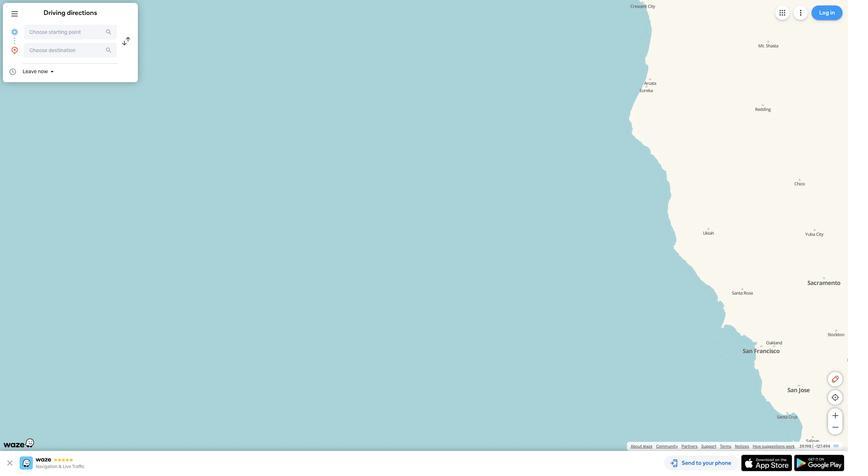 Task type: vqa. For each thing, say whether or not it's contained in the screenshot.
Terms
yes



Task type: locate. For each thing, give the bounding box(es) containing it.
now
[[38, 69, 48, 75]]

support link
[[702, 445, 717, 450]]

about
[[631, 445, 642, 450]]

driving directions
[[44, 9, 97, 17]]

leave
[[23, 69, 37, 75]]

navigation & live traffic
[[36, 465, 84, 470]]

Choose starting point text field
[[24, 25, 117, 39]]

leave now
[[23, 69, 48, 75]]

support
[[702, 445, 717, 450]]

traffic
[[72, 465, 84, 470]]

zoom in image
[[831, 412, 840, 421]]

current location image
[[10, 28, 19, 36]]

|
[[813, 445, 814, 450]]

community
[[657, 445, 678, 450]]

how suggestions work link
[[753, 445, 795, 450]]

127.494
[[817, 445, 831, 450]]

x image
[[5, 460, 14, 468]]

link image
[[834, 444, 839, 450]]

partners link
[[682, 445, 698, 450]]

terms
[[720, 445, 732, 450]]

work
[[786, 445, 795, 450]]

39.198
[[800, 445, 812, 450]]

about waze link
[[631, 445, 653, 450]]

terms link
[[720, 445, 732, 450]]



Task type: describe. For each thing, give the bounding box(es) containing it.
waze
[[643, 445, 653, 450]]

pencil image
[[831, 376, 840, 384]]

live
[[63, 465, 71, 470]]

zoom out image
[[831, 424, 840, 433]]

directions
[[67, 9, 97, 17]]

partners
[[682, 445, 698, 450]]

navigation
[[36, 465, 58, 470]]

-
[[815, 445, 817, 450]]

notices link
[[735, 445, 750, 450]]

about waze community partners support terms notices how suggestions work
[[631, 445, 795, 450]]

clock image
[[8, 68, 17, 76]]

notices
[[735, 445, 750, 450]]

location image
[[10, 46, 19, 55]]

39.198 | -127.494
[[800, 445, 831, 450]]

how
[[753, 445, 762, 450]]

suggestions
[[762, 445, 785, 450]]

Choose destination text field
[[24, 43, 117, 58]]

&
[[59, 465, 62, 470]]

community link
[[657, 445, 678, 450]]

driving
[[44, 9, 65, 17]]



